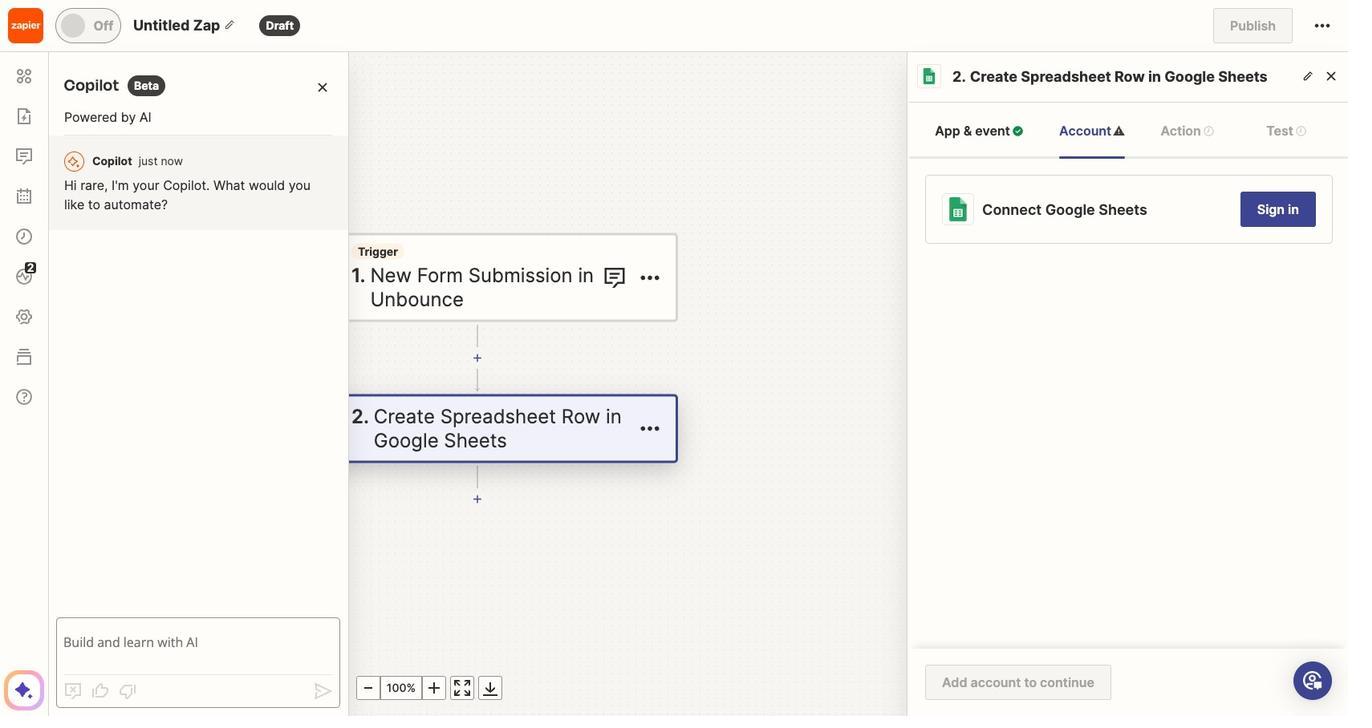 Task type: locate. For each thing, give the bounding box(es) containing it.
to up first in the left top of the page
[[225, 100, 238, 116]]

indeterminate element
[[1203, 125, 1215, 137], [1295, 125, 1307, 137]]

submission
[[469, 264, 573, 287]]

you up building
[[166, 100, 188, 116]]

to right account
[[1024, 675, 1037, 691]]

in inside trigger 1. new form submission in unbounce
[[578, 264, 594, 287]]

google sheets logo image up app
[[921, 68, 937, 84]]

% right zoom out image
[[407, 681, 416, 695]]

would
[[249, 177, 285, 193]]

2 inside editor sidebar element
[[27, 261, 34, 274]]

2 indeterminate image from the left
[[1295, 125, 1307, 137]]

%
[[106, 681, 116, 695], [407, 681, 416, 695]]

2 export to image image from the left
[[481, 679, 500, 698]]

in inside button
[[1288, 201, 1299, 217]]

2 100 % from the left
[[387, 681, 416, 695]]

0 horizontal spatial create
[[374, 405, 435, 428]]

indeterminate image
[[1203, 125, 1215, 137], [1295, 125, 1307, 137]]

0 horizontal spatial 100
[[87, 681, 106, 695]]

0 vertical spatial your
[[198, 120, 225, 136]]

0 vertical spatial 2
[[139, 139, 146, 155]]

2. create spreadsheet row in google sheets
[[352, 405, 622, 452]]

google sheets logo image
[[921, 68, 937, 84], [946, 197, 970, 221]]

editor sidebar element
[[4, 52, 44, 711]]

trigger 1. new form submission in unbounce
[[352, 244, 594, 311]]

1 vertical spatial you
[[289, 177, 311, 193]]

watch video button
[[72, 165, 184, 189]]

basics
[[146, 71, 195, 95]]

0 horizontal spatial google
[[374, 429, 439, 452]]

1 vertical spatial to
[[88, 197, 100, 213]]

0 horizontal spatial you
[[166, 100, 188, 116]]

to inside button
[[1024, 675, 1037, 691]]

in inside the "learn the basics get everything you need to know about building your first zap in just 2 minutes."
[[99, 139, 109, 155]]

0 horizontal spatial row
[[562, 405, 601, 428]]

rare,
[[80, 177, 108, 193]]

to down rare,
[[88, 197, 100, 213]]

1 % from the left
[[106, 681, 116, 695]]

copilot up "get"
[[64, 74, 119, 97]]

2 horizontal spatial google
[[1165, 68, 1215, 85]]

1 vertical spatial your
[[133, 177, 159, 193]]

add account to continue button
[[925, 665, 1112, 701]]

fit to view image
[[152, 679, 172, 698], [453, 679, 472, 698]]

untitled
[[133, 17, 190, 34]]

100 right zoom out icon
[[87, 681, 106, 695]]

incomplete image
[[1113, 125, 1125, 137]]

zoom level percentage element right zoom out image
[[380, 677, 422, 701]]

1 vertical spatial 2.
[[352, 405, 369, 428]]

1 vertical spatial row
[[562, 405, 601, 428]]

to
[[225, 100, 238, 116], [88, 197, 100, 213], [1024, 675, 1037, 691]]

automate?
[[104, 197, 168, 213]]

just down the about
[[113, 139, 135, 155]]

1 vertical spatial zap
[[72, 139, 95, 155]]

0 horizontal spatial %
[[106, 681, 116, 695]]

copilot
[[64, 74, 119, 97], [92, 154, 132, 168]]

zap right untitled
[[193, 17, 220, 34]]

indeterminate element for action
[[1203, 125, 1215, 137]]

account link
[[1059, 103, 1125, 159]]

1 horizontal spatial indeterminate image
[[1295, 125, 1307, 137]]

1 horizontal spatial 2
[[139, 139, 146, 155]]

% right zoom out icon
[[106, 681, 116, 695]]

0 vertical spatial spreadsheet
[[1021, 68, 1111, 85]]

like
[[64, 197, 84, 213]]

2 % from the left
[[407, 681, 416, 695]]

action button
[[1145, 103, 1231, 159]]

0 vertical spatial create
[[970, 68, 1018, 85]]

1 horizontal spatial google
[[1045, 201, 1095, 218]]

0 vertical spatial 2.
[[953, 68, 966, 85]]

indeterminate element right action
[[1203, 125, 1215, 137]]

zoom level percentage element
[[80, 677, 122, 701], [380, 677, 422, 701]]

2 vertical spatial sheets
[[444, 429, 507, 452]]

0 horizontal spatial indeterminate image
[[1203, 125, 1215, 137]]

100 % for second zoom level percentage element from left
[[387, 681, 416, 695]]

1 vertical spatial create
[[374, 405, 435, 428]]

1 horizontal spatial fit to view image
[[453, 679, 472, 698]]

create
[[970, 68, 1018, 85], [374, 405, 435, 428]]

untitled zap
[[133, 17, 220, 34]]

incomplete element
[[1113, 125, 1125, 137]]

publish button
[[1213, 8, 1293, 43]]

1 horizontal spatial row
[[1115, 68, 1145, 85]]

need
[[191, 100, 222, 116]]

100 % right zoom out image
[[387, 681, 416, 695]]

indeterminate element for test
[[1295, 125, 1307, 137]]

1 horizontal spatial 2.
[[953, 68, 966, 85]]

1 100 from the left
[[87, 681, 106, 695]]

0 horizontal spatial 100 %
[[87, 681, 116, 695]]

indeterminate image right test
[[1295, 125, 1307, 137]]

zoom in image right zoom out image
[[425, 679, 444, 698]]

0 horizontal spatial fit to view image
[[152, 679, 172, 698]]

copilot for copilot
[[64, 74, 119, 97]]

1 indeterminate image from the left
[[1203, 125, 1215, 137]]

0 horizontal spatial zoom level percentage element
[[80, 677, 122, 701]]

1 indeterminate element from the left
[[1203, 125, 1215, 137]]

get
[[72, 100, 94, 116]]

now
[[161, 154, 183, 168]]

1 horizontal spatial sheets
[[1099, 201, 1147, 218]]

1 horizontal spatial zoom in image
[[425, 679, 444, 698]]

1 vertical spatial spreadsheet
[[440, 405, 556, 428]]

sign in
[[1257, 201, 1299, 217]]

your down need
[[198, 120, 225, 136]]

2 indeterminate element from the left
[[1295, 125, 1307, 137]]

1 horizontal spatial your
[[198, 120, 225, 136]]

zap down the know
[[72, 139, 95, 155]]

1 vertical spatial 2
[[27, 261, 34, 274]]

0 vertical spatial copilot
[[64, 74, 119, 97]]

0 horizontal spatial 2.
[[352, 405, 369, 428]]

zoom in image right zoom out icon
[[124, 679, 144, 698]]

0 horizontal spatial to
[[88, 197, 100, 213]]

copilot up watch
[[92, 154, 132, 168]]

2 vertical spatial to
[[1024, 675, 1037, 691]]

indeterminate image inside 'test' button
[[1295, 125, 1307, 137]]

100 %
[[87, 681, 116, 695], [387, 681, 416, 695]]

1 horizontal spatial indeterminate element
[[1295, 125, 1307, 137]]

100 % right zoom out icon
[[87, 681, 116, 695]]

1 horizontal spatial google sheets logo image
[[946, 197, 970, 221]]

you inside hi rare, i'm your copilot. what would you like to automate?
[[289, 177, 311, 193]]

1 vertical spatial google
[[1045, 201, 1095, 218]]

0 horizontal spatial sheets
[[444, 429, 507, 452]]

indeterminate element inside 'test' button
[[1295, 125, 1307, 137]]

0 horizontal spatial zoom in image
[[124, 679, 144, 698]]

0 horizontal spatial google sheets logo image
[[921, 68, 937, 84]]

2 vertical spatial google
[[374, 429, 439, 452]]

export to image image
[[181, 679, 200, 698], [481, 679, 500, 698]]

hi rare, i'm your copilot. what would you like to automate?
[[64, 177, 311, 213]]

indeterminate image right action
[[1203, 125, 1215, 137]]

indeterminate element inside action "button"
[[1203, 125, 1215, 137]]

zoom level percentage element right zoom out icon
[[80, 677, 122, 701]]

in
[[1148, 68, 1161, 85], [99, 139, 109, 155], [1288, 201, 1299, 217], [578, 264, 594, 287], [606, 405, 622, 428]]

1 horizontal spatial create
[[970, 68, 1018, 85]]

1 horizontal spatial 100 %
[[387, 681, 416, 695]]

row inside "2. create spreadsheet row in google sheets"
[[562, 405, 601, 428]]

row
[[1115, 68, 1145, 85], [562, 405, 601, 428]]

zap
[[193, 17, 220, 34], [72, 139, 95, 155]]

learn the basics get everything you need to know about building your first zap in just 2 minutes.
[[72, 71, 253, 155]]

2 horizontal spatial sheets
[[1218, 68, 1268, 85]]

100
[[87, 681, 106, 695], [387, 681, 407, 695]]

1 100 % from the left
[[87, 681, 116, 695]]

0 horizontal spatial 2
[[27, 261, 34, 274]]

100 right zoom out image
[[387, 681, 407, 695]]

% for second zoom level percentage element from left
[[407, 681, 416, 695]]

zoom in image
[[124, 679, 144, 698], [425, 679, 444, 698]]

2 horizontal spatial to
[[1024, 675, 1037, 691]]

by
[[121, 109, 136, 125]]

% for first zoom level percentage element from left
[[106, 681, 116, 695]]

you
[[166, 100, 188, 116], [289, 177, 311, 193]]

your
[[198, 120, 225, 136], [133, 177, 159, 193]]

just
[[113, 139, 135, 155], [139, 154, 158, 168]]

0 horizontal spatial spreadsheet
[[440, 405, 556, 428]]

0 horizontal spatial export to image image
[[181, 679, 200, 698]]

spreadsheet
[[1021, 68, 1111, 85], [440, 405, 556, 428]]

0 horizontal spatial indeterminate element
[[1203, 125, 1215, 137]]

1 horizontal spatial %
[[407, 681, 416, 695]]

create inside "2. create spreadsheet row in google sheets"
[[374, 405, 435, 428]]

2.
[[953, 68, 966, 85], [352, 405, 369, 428]]

1 horizontal spatial you
[[289, 177, 311, 193]]

sign in button
[[1241, 192, 1316, 227]]

Build and learn with AI text field
[[63, 625, 333, 676]]

google sheets logo image left connect
[[946, 197, 970, 221]]

0 vertical spatial google sheets logo image
[[921, 68, 937, 84]]

1 vertical spatial sheets
[[1099, 201, 1147, 218]]

1 fit to view image from the left
[[152, 679, 172, 698]]

0 horizontal spatial zap
[[72, 139, 95, 155]]

0 horizontal spatial just
[[113, 139, 135, 155]]

1 horizontal spatial export to image image
[[481, 679, 500, 698]]

google
[[1165, 68, 1215, 85], [1045, 201, 1095, 218], [374, 429, 439, 452]]

in inside "2. create spreadsheet row in google sheets"
[[606, 405, 622, 428]]

1 vertical spatial copilot
[[92, 154, 132, 168]]

1 horizontal spatial zoom level percentage element
[[380, 677, 422, 701]]

just up watch video
[[139, 154, 158, 168]]

2. inside "2. create spreadsheet row in google sheets"
[[352, 405, 369, 428]]

video
[[142, 169, 177, 185]]

1 vertical spatial google sheets logo image
[[946, 197, 970, 221]]

indeterminate image inside action "button"
[[1203, 125, 1215, 137]]

0 vertical spatial to
[[225, 100, 238, 116]]

0 horizontal spatial your
[[133, 177, 159, 193]]

unbounce
[[370, 288, 464, 311]]

your up the automate?
[[133, 177, 159, 193]]

1 horizontal spatial 100
[[387, 681, 407, 695]]

2. for 2. create spreadsheet row in google sheets
[[352, 405, 369, 428]]

complete image
[[1012, 125, 1024, 137]]

indeterminate element right test
[[1295, 125, 1307, 137]]

indeterminate image for test
[[1295, 125, 1307, 137]]

1 zoom level percentage element from the left
[[80, 677, 122, 701]]

0 vertical spatial you
[[166, 100, 188, 116]]

your inside hi rare, i'm your copilot. what would you like to automate?
[[133, 177, 159, 193]]

2 100 from the left
[[387, 681, 407, 695]]

1 horizontal spatial to
[[225, 100, 238, 116]]

indeterminate image for action
[[1203, 125, 1215, 137]]

0 vertical spatial zap
[[193, 17, 220, 34]]

1 horizontal spatial zap
[[193, 17, 220, 34]]

2 inside the "learn the basics get everything you need to know about building your first zap in just 2 minutes."
[[139, 139, 146, 155]]

sheets
[[1218, 68, 1268, 85], [1099, 201, 1147, 218], [444, 429, 507, 452]]

test
[[1267, 123, 1294, 139]]

about
[[108, 120, 143, 136]]

2. for 2.
[[953, 68, 966, 85]]

you right 'would'
[[289, 177, 311, 193]]

2
[[139, 139, 146, 155], [27, 261, 34, 274]]

zap inside the "learn the basics get everything you need to know about building your first zap in just 2 minutes."
[[72, 139, 95, 155]]

open intercom messenger image
[[1303, 672, 1323, 691]]



Task type: vqa. For each thing, say whether or not it's contained in the screenshot.
the bottommost Mailchimp logo
no



Task type: describe. For each thing, give the bounding box(es) containing it.
create spreadsheet row in google sheets
[[970, 68, 1268, 85]]

zoom out image
[[359, 679, 378, 698]]

just inside the "learn the basics get everything you need to know about building your first zap in just 2 minutes."
[[113, 139, 135, 155]]

off
[[94, 18, 113, 34]]

to inside hi rare, i'm your copilot. what would you like to automate?
[[88, 197, 100, 213]]

trigger
[[358, 244, 398, 258]]

100 for second zoom level percentage element from left
[[387, 681, 407, 695]]

add account to continue
[[942, 675, 1095, 691]]

0 vertical spatial google
[[1165, 68, 1215, 85]]

what
[[213, 177, 245, 193]]

watch
[[100, 169, 139, 185]]

100 % for first zoom level percentage element from left
[[87, 681, 116, 695]]

google inside "2. create spreadsheet row in google sheets"
[[374, 429, 439, 452]]

app & event link
[[935, 103, 1024, 159]]

i'm
[[112, 177, 129, 193]]

0 vertical spatial row
[[1115, 68, 1145, 85]]

1 horizontal spatial spreadsheet
[[1021, 68, 1111, 85]]

to inside the "learn the basics get everything you need to know about building your first zap in just 2 minutes."
[[225, 100, 238, 116]]

complete element
[[1012, 125, 1024, 137]]

test button
[[1250, 103, 1323, 159]]

continue
[[1040, 675, 1095, 691]]

new
[[370, 264, 412, 287]]

app & event
[[935, 123, 1010, 139]]

action
[[1161, 123, 1201, 139]]

first
[[229, 120, 253, 136]]

beta
[[134, 79, 159, 92]]

the
[[117, 71, 142, 95]]

learn
[[72, 71, 114, 95]]

event
[[975, 123, 1010, 139]]

draft
[[266, 18, 294, 32]]

100 for first zoom level percentage element from left
[[87, 681, 106, 695]]

1 zoom in image from the left
[[124, 679, 144, 698]]

powered
[[64, 109, 117, 125]]

spreadsheet inside "2. create spreadsheet row in google sheets"
[[440, 405, 556, 428]]

1 export to image image from the left
[[181, 679, 200, 698]]

you inside the "learn the basics get everything you need to know about building your first zap in just 2 minutes."
[[166, 100, 188, 116]]

0 vertical spatial sheets
[[1218, 68, 1268, 85]]

account
[[971, 675, 1021, 691]]

know
[[72, 120, 105, 136]]

connect
[[982, 201, 1042, 218]]

copilot for copilot just now
[[92, 154, 132, 168]]

your inside the "learn the basics get everything you need to know about building your first zap in just 2 minutes."
[[198, 120, 225, 136]]

1.
[[352, 264, 366, 287]]

sheets inside "2. create spreadsheet row in google sheets"
[[444, 429, 507, 452]]

connect google sheets
[[982, 201, 1147, 218]]

&
[[964, 123, 972, 139]]

account
[[1059, 123, 1112, 139]]

add
[[942, 675, 967, 691]]

zoom out image
[[59, 679, 78, 698]]

2 zoom level percentage element from the left
[[380, 677, 422, 701]]

minutes.
[[150, 139, 201, 155]]

copilot.
[[163, 177, 210, 193]]

ai
[[139, 109, 152, 125]]

2 zoom in image from the left
[[425, 679, 444, 698]]

sign
[[1257, 201, 1285, 217]]

watch video
[[100, 169, 177, 185]]

powered by ai
[[64, 109, 152, 125]]

everything
[[98, 100, 162, 116]]

copilot just now
[[92, 154, 183, 168]]

1 horizontal spatial just
[[139, 154, 158, 168]]

form
[[417, 264, 463, 287]]

building
[[147, 120, 195, 136]]

2 fit to view image from the left
[[453, 679, 472, 698]]

hi
[[64, 177, 77, 193]]

publish
[[1230, 18, 1276, 34]]

app
[[935, 123, 960, 139]]



